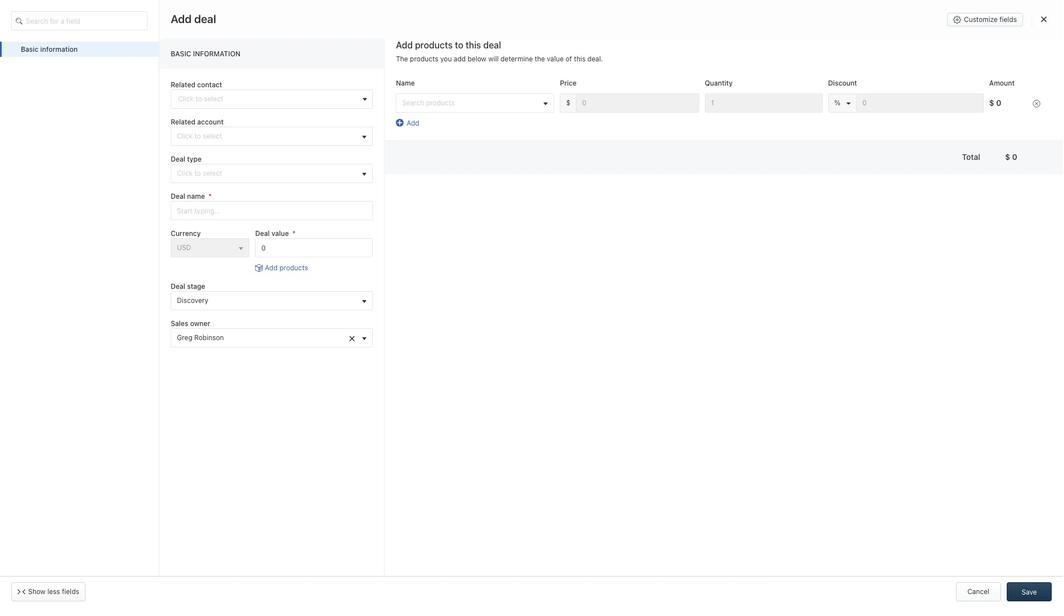 Task type: describe. For each thing, give the bounding box(es) containing it.
$ down add deal button
[[1006, 152, 1011, 162]]

discovery
[[177, 296, 209, 305]]

phone image
[[12, 565, 24, 576]]

to down type
[[195, 169, 201, 178]]

(sample) up closes
[[269, 236, 298, 244]]

cancel button
[[957, 583, 1002, 602]]

search products
[[402, 98, 455, 107]]

owner
[[190, 319, 210, 328]]

$ down amount
[[990, 98, 995, 107]]

import deals group
[[922, 130, 1003, 149]]

create sales sequence
[[654, 98, 728, 106]]

website
[[240, 98, 266, 106]]

sales
[[171, 319, 188, 328]]

days
[[816, 33, 830, 40]]

1 horizontal spatial 0
[[1013, 152, 1018, 162]]

1 acme inc (sample) link from the top
[[237, 235, 298, 245]]

1 acme inc (sample) from the top
[[237, 236, 298, 244]]

type
[[187, 155, 202, 163]]

⌘ o
[[207, 137, 221, 146]]

set up your sales pipeline link
[[759, 88, 906, 116]]

all deal owners button
[[271, 158, 347, 178]]

stage
[[187, 282, 205, 291]]

applied
[[240, 163, 264, 172]]

13 more... button
[[147, 134, 202, 149]]

settings
[[884, 135, 911, 144]]

bring in website leads link
[[171, 88, 317, 116]]

all
[[291, 163, 299, 172]]

import deals button
[[922, 130, 984, 149]]

usd button
[[171, 239, 250, 258]]

more...
[[172, 137, 195, 145]]

route
[[498, 98, 517, 106]]

fields inside show less fields button
[[62, 588, 79, 596]]

click for deal
[[177, 169, 193, 178]]

1 filter applied
[[217, 163, 264, 172]]

1 for 1 note
[[251, 289, 254, 297]]

container_wx8msf4aqz5i3rn1 image for 1
[[240, 289, 248, 297]]

pipeline
[[860, 98, 886, 106]]

import
[[937, 135, 959, 144]]

o
[[215, 137, 221, 146]]

add for add products link
[[265, 264, 278, 272]]

1 horizontal spatial basic
[[171, 49, 191, 58]]

1 note
[[251, 289, 271, 297]]

0 horizontal spatial 0
[[997, 98, 1002, 107]]

customize
[[965, 15, 998, 24]]

determine
[[501, 55, 533, 63]]

deal for deal type
[[171, 155, 185, 163]]

will
[[489, 55, 499, 63]]

add products
[[265, 264, 308, 272]]

filter
[[222, 163, 238, 172]]

click to select for type
[[177, 169, 222, 178]]

container_wx8msf4aqz5i3rn1 image inside 1 filter applied button
[[205, 164, 213, 172]]

invite
[[371, 98, 389, 106]]

related account
[[171, 118, 224, 126]]

settings button
[[867, 130, 917, 149]]

$ 100
[[237, 251, 261, 262]]

add
[[171, 12, 192, 25]]

greg
[[177, 334, 193, 342]]

deal for deal name *
[[171, 192, 185, 201]]

2 your from the left
[[547, 98, 561, 106]]

account
[[197, 118, 224, 126]]

×
[[349, 331, 356, 344]]

0 vertical spatial in
[[800, 33, 806, 40]]

deal stage
[[171, 282, 205, 291]]

closes
[[278, 251, 299, 260]]

greg robinson
[[177, 334, 224, 342]]

quotas
[[913, 164, 936, 172]]

customize fields button
[[948, 13, 1024, 26]]

0 horizontal spatial information
[[40, 45, 78, 54]]

quotas and forecasting
[[913, 164, 991, 172]]

invite your team link
[[328, 88, 444, 116]]

1 acme from the top
[[237, 236, 256, 244]]

search products button
[[396, 93, 555, 113]]

less
[[47, 588, 60, 596]]

deal.
[[588, 55, 603, 63]]

to inside add products to this deal the products you add below will determine the value of this deal.
[[455, 40, 464, 50]]

deal value *
[[255, 230, 296, 238]]

import deals
[[937, 135, 978, 144]]

cancel
[[968, 588, 990, 596]]

products for no products
[[327, 271, 356, 279]]

in for closes in nov
[[301, 251, 307, 260]]

Search field
[[1003, 158, 1059, 178]]

quantity
[[705, 79, 733, 87]]

1 horizontal spatial basic information
[[171, 49, 241, 58]]

% button
[[835, 98, 851, 107]]

total
[[963, 152, 981, 162]]

Enter value number field
[[255, 239, 373, 258]]

2 acme inc (sample) link from the top
[[237, 271, 296, 280]]

sequence
[[696, 98, 728, 106]]

closes in nov
[[278, 251, 321, 260]]

$ left 100
[[237, 251, 243, 262]]

add deal for the add deal link at the right of page
[[960, 98, 989, 106]]

Start typing... text field
[[171, 201, 373, 221]]

21
[[807, 33, 814, 40]]

add for the add deal link at the right of page
[[960, 98, 973, 106]]

add deal for add deal button
[[1024, 135, 1053, 144]]

products left the you
[[410, 55, 439, 63]]

add products link
[[255, 263, 308, 273]]

deal for deal value *
[[255, 230, 270, 238]]

0 horizontal spatial basic
[[21, 45, 38, 54]]

your trial ends in 21 days
[[756, 33, 830, 40]]

3 your from the left
[[825, 98, 839, 106]]

invite your team
[[371, 98, 424, 106]]

explore plans
[[851, 32, 895, 41]]

show less fields
[[28, 588, 79, 596]]

currency
[[171, 230, 201, 238]]

deal up deals
[[975, 98, 989, 106]]

* for deal value *
[[293, 230, 296, 238]]

in for bring in website leads
[[233, 98, 239, 106]]

deal for deal stage
[[171, 282, 185, 291]]

value inside add products to this deal the products you add below will determine the value of this deal.
[[547, 55, 564, 63]]

2 acme from the top
[[237, 271, 255, 280]]

Click to select search field
[[171, 90, 373, 109]]

add deal button
[[1009, 130, 1058, 149]]

basic information inside basic information link
[[21, 45, 78, 54]]

discovery button
[[171, 291, 373, 310]]

forecasting
[[952, 164, 991, 172]]

select for deal type
[[203, 169, 222, 178]]

crm - gold plan monthly (sample)
[[138, 271, 248, 279]]

* for deal name *
[[209, 192, 212, 201]]

your freshsales setup guide
[[45, 65, 160, 75]]

add deal
[[171, 12, 216, 25]]

related contact
[[171, 80, 222, 89]]

leads inside 'bring in website leads' link
[[268, 98, 285, 106]]

show less fields button
[[11, 583, 86, 602]]

save button
[[1008, 583, 1053, 602]]



Task type: locate. For each thing, give the bounding box(es) containing it.
1 related from the top
[[171, 80, 196, 89]]

usd
[[177, 244, 191, 252]]

basic information
[[21, 45, 78, 54], [171, 49, 241, 58]]

1 vertical spatial your
[[45, 65, 63, 75]]

2 click to select button from the top
[[171, 164, 373, 183]]

leads right website
[[268, 98, 285, 106]]

crm - gold plan monthly (sample) button
[[48, 230, 248, 307]]

acme inc (sample) link up 100
[[237, 235, 298, 245]]

robinson
[[194, 334, 224, 342]]

0 down add deal button
[[1013, 152, 1018, 162]]

acme inc (sample) link up note
[[237, 271, 296, 280]]

2 container_wx8msf4aqz5i3rn1 image from the left
[[902, 164, 910, 172]]

3 -- number field from the left
[[857, 93, 984, 113]]

0 vertical spatial click to select
[[177, 132, 222, 140]]

container_wx8msf4aqz5i3rn1 image for settings
[[873, 136, 881, 144]]

1 inside button
[[217, 163, 221, 172]]

1 vertical spatial select
[[203, 169, 222, 178]]

0 vertical spatial $ 0
[[990, 98, 1002, 107]]

select for related account
[[203, 132, 222, 140]]

fields right less
[[62, 588, 79, 596]]

your right up
[[825, 98, 839, 106]]

add up deals
[[960, 98, 973, 106]]

container_wx8msf4aqz5i3rn1 image inside the settings popup button
[[873, 136, 881, 144]]

deal type
[[171, 155, 202, 163]]

container_wx8msf4aqz5i3rn1 image left 1 note
[[240, 289, 248, 297]]

0 horizontal spatial leads
[[268, 98, 285, 106]]

* up closes in nov
[[293, 230, 296, 238]]

13
[[163, 137, 170, 145]]

1 vertical spatial 1
[[251, 289, 254, 297]]

* right "name"
[[209, 192, 212, 201]]

container_wx8msf4aqz5i3rn1 image left quotas
[[902, 164, 910, 172]]

1 horizontal spatial sales
[[841, 98, 858, 106]]

note
[[257, 289, 271, 297]]

0 vertical spatial click
[[177, 132, 193, 140]]

$ 0 down add deal button
[[1006, 152, 1018, 162]]

deals
[[961, 135, 978, 144]]

leads
[[268, 98, 285, 106], [519, 98, 536, 106]]

container_wx8msf4aqz5i3rn1 image
[[205, 164, 213, 172], [902, 164, 910, 172]]

click down deal type
[[177, 169, 193, 178]]

search
[[402, 98, 425, 107]]

0 vertical spatial inc
[[257, 236, 267, 244]]

products right no
[[327, 271, 356, 279]]

save
[[1022, 588, 1038, 597]]

related left contact
[[171, 80, 196, 89]]

1 horizontal spatial your
[[756, 33, 769, 40]]

setup
[[111, 65, 135, 75]]

acme inc (sample) up note
[[237, 271, 296, 280]]

your for your freshsales setup guide
[[45, 65, 63, 75]]

1 vertical spatial container_wx8msf4aqz5i3rn1 image
[[240, 289, 248, 297]]

0 horizontal spatial your
[[391, 98, 406, 106]]

0 horizontal spatial sales
[[677, 98, 694, 106]]

0 vertical spatial fields
[[1000, 15, 1018, 24]]

nov
[[308, 251, 321, 260]]

crm
[[138, 271, 153, 279]]

0 horizontal spatial $ 0
[[990, 98, 1002, 107]]

products for add products
[[280, 264, 308, 272]]

in left nov on the left of page
[[301, 251, 307, 260]]

1 filter applied button
[[198, 158, 271, 178]]

1 horizontal spatial *
[[293, 230, 296, 238]]

products for search products
[[426, 98, 455, 107]]

None search field
[[11, 11, 148, 30]]

1 vertical spatial inc
[[257, 271, 267, 280]]

set up your sales pipeline
[[802, 98, 886, 106]]

products right search
[[426, 98, 455, 107]]

no products
[[316, 271, 356, 279]]

to left ⌘
[[195, 132, 201, 140]]

2 vertical spatial in
[[301, 251, 307, 260]]

1 horizontal spatial in
[[301, 251, 307, 260]]

0 vertical spatial acme inc (sample)
[[237, 236, 298, 244]]

0 vertical spatial acme
[[237, 236, 256, 244]]

1 click from the top
[[177, 132, 193, 140]]

name
[[396, 79, 415, 87]]

1 vertical spatial related
[[171, 118, 196, 126]]

acme
[[237, 236, 256, 244], [237, 271, 255, 280]]

dialog
[[0, 0, 1064, 607]]

this up below in the left of the page
[[466, 40, 481, 50]]

sales right the %
[[841, 98, 858, 106]]

$ 0 down amount
[[990, 98, 1002, 107]]

100
[[245, 251, 261, 262]]

basic down add on the left top of the page
[[171, 49, 191, 58]]

add for add deal button
[[1024, 135, 1037, 144]]

1 vertical spatial this
[[574, 55, 586, 63]]

value
[[547, 55, 564, 63], [272, 230, 289, 238]]

⌘
[[207, 137, 213, 146]]

1 horizontal spatial container_wx8msf4aqz5i3rn1 image
[[873, 136, 881, 144]]

basic down 'search' image
[[21, 45, 38, 54]]

0 horizontal spatial 1
[[217, 163, 221, 172]]

this right of
[[574, 55, 586, 63]]

add
[[454, 55, 466, 63]]

discount
[[829, 79, 858, 87]]

1 inc from the top
[[257, 236, 267, 244]]

(sample) down closes
[[268, 271, 296, 280]]

freshworks switcher image
[[12, 590, 24, 601]]

add deal up deals
[[960, 98, 989, 106]]

2 horizontal spatial in
[[800, 33, 806, 40]]

none search field inside dialog
[[11, 11, 148, 30]]

freshsales
[[65, 65, 109, 75]]

plan
[[177, 271, 190, 279]]

1 leads from the left
[[268, 98, 285, 106]]

team down price
[[563, 98, 579, 106]]

1 vertical spatial add deal
[[1024, 135, 1053, 144]]

0 vertical spatial acme inc (sample) link
[[237, 235, 298, 245]]

add deal link
[[917, 88, 1009, 116]]

container_wx8msf4aqz5i3rn1 image left filter
[[205, 164, 213, 172]]

add
[[396, 40, 413, 50], [960, 98, 973, 106], [407, 119, 420, 127], [1024, 135, 1037, 144], [265, 264, 278, 272]]

0 horizontal spatial container_wx8msf4aqz5i3rn1 image
[[205, 164, 213, 172]]

1 horizontal spatial your
[[547, 98, 561, 106]]

1 horizontal spatial leads
[[519, 98, 536, 106]]

1 container_wx8msf4aqz5i3rn1 image from the left
[[205, 164, 213, 172]]

2 -- number field from the left
[[705, 93, 823, 113]]

1 vertical spatial *
[[293, 230, 296, 238]]

1 vertical spatial click to select button
[[171, 164, 373, 183]]

1 vertical spatial value
[[272, 230, 289, 238]]

1 your from the left
[[391, 98, 406, 106]]

your down price
[[547, 98, 561, 106]]

team down name
[[407, 98, 424, 106]]

deal left "name"
[[171, 192, 185, 201]]

to right route
[[538, 98, 545, 106]]

1 horizontal spatial 1
[[251, 289, 254, 297]]

click to select down related account on the top left
[[177, 132, 222, 140]]

information
[[40, 45, 78, 54], [193, 49, 241, 58]]

to up add
[[455, 40, 464, 50]]

fields
[[1000, 15, 1018, 24], [62, 588, 79, 596]]

deal right all
[[301, 163, 315, 172]]

name
[[187, 192, 205, 201]]

1 horizontal spatial fields
[[1000, 15, 1018, 24]]

contact
[[197, 80, 222, 89]]

1 horizontal spatial container_wx8msf4aqz5i3rn1 image
[[902, 164, 910, 172]]

products inside "button"
[[426, 98, 455, 107]]

related for related contact
[[171, 80, 196, 89]]

value left of
[[547, 55, 564, 63]]

1 for 1 filter applied
[[217, 163, 221, 172]]

0 horizontal spatial add deal
[[960, 98, 989, 106]]

products up the you
[[415, 40, 453, 50]]

in
[[800, 33, 806, 40], [233, 98, 239, 106], [301, 251, 307, 260]]

this
[[466, 40, 481, 50], [574, 55, 586, 63]]

1 vertical spatial acme
[[237, 271, 255, 280]]

trial
[[771, 33, 782, 40]]

1 vertical spatial click to select
[[177, 169, 222, 178]]

1 horizontal spatial information
[[193, 49, 241, 58]]

0 vertical spatial click to select button
[[171, 127, 373, 146]]

acme inc (sample) up 100
[[237, 236, 298, 244]]

(sample) down $ 100
[[220, 271, 248, 279]]

container_wx8msf4aqz5i3rn1 image
[[873, 136, 881, 144], [240, 289, 248, 297]]

your
[[391, 98, 406, 106], [547, 98, 561, 106], [825, 98, 839, 106]]

price
[[560, 79, 577, 87]]

1 horizontal spatial this
[[574, 55, 586, 63]]

set
[[802, 98, 813, 106]]

0 horizontal spatial your
[[45, 65, 63, 75]]

click to select down type
[[177, 169, 222, 178]]

add deal inside button
[[1024, 135, 1053, 144]]

basic information link
[[0, 42, 159, 57]]

select down account
[[203, 132, 222, 140]]

Search your CRM... text field
[[50, 28, 162, 47]]

leads right route
[[519, 98, 536, 106]]

information up freshsales
[[40, 45, 78, 54]]

sales right create
[[677, 98, 694, 106]]

fields right customize
[[1000, 15, 1018, 24]]

container_wx8msf4aqz5i3rn1 image left settings
[[873, 136, 881, 144]]

your down basic information link
[[45, 65, 63, 75]]

add up search field at the top right of page
[[1024, 135, 1037, 144]]

leads inside route leads to your team link
[[519, 98, 536, 106]]

1 horizontal spatial -- number field
[[705, 93, 823, 113]]

1 vertical spatial fields
[[62, 588, 79, 596]]

click down related account on the top left
[[177, 132, 193, 140]]

explore plans link
[[845, 30, 901, 44]]

inc up 1 note
[[257, 271, 267, 280]]

1 click to select button from the top
[[171, 127, 373, 146]]

(sample) inside button
[[220, 271, 248, 279]]

acme up $ 100
[[237, 236, 256, 244]]

1 vertical spatial 0
[[1013, 152, 1018, 162]]

0 vertical spatial select
[[203, 132, 222, 140]]

click to select button down click to select search box on the top of page
[[171, 127, 373, 146]]

$ down price
[[567, 98, 571, 107]]

2 related from the top
[[171, 118, 196, 126]]

2 select from the top
[[203, 169, 222, 178]]

container_wx8msf4aqz5i3rn1 image inside quotas and forecasting link
[[902, 164, 910, 172]]

0 horizontal spatial fields
[[62, 588, 79, 596]]

1 vertical spatial click
[[177, 169, 193, 178]]

2 acme inc (sample) from the top
[[237, 271, 296, 280]]

information up contact
[[193, 49, 241, 58]]

0 vertical spatial 1
[[217, 163, 221, 172]]

0 horizontal spatial team
[[407, 98, 424, 106]]

1 left filter
[[217, 163, 221, 172]]

deal down start typing... "text box"
[[255, 230, 270, 238]]

deal down "plan"
[[171, 282, 185, 291]]

route leads to your team link
[[455, 88, 600, 116]]

0 vertical spatial container_wx8msf4aqz5i3rn1 image
[[873, 136, 881, 144]]

1 vertical spatial acme inc (sample)
[[237, 271, 296, 280]]

value up closes
[[272, 230, 289, 238]]

inc up 100
[[257, 236, 267, 244]]

close image
[[1042, 16, 1048, 23]]

0 horizontal spatial container_wx8msf4aqz5i3rn1 image
[[240, 289, 248, 297]]

create
[[654, 98, 676, 106]]

related
[[171, 80, 196, 89], [171, 118, 196, 126]]

1 vertical spatial acme inc (sample) link
[[237, 271, 296, 280]]

2 click from the top
[[177, 169, 193, 178]]

below
[[468, 55, 487, 63]]

acme down $ 100
[[237, 271, 255, 280]]

0 horizontal spatial in
[[233, 98, 239, 106]]

route leads to your team
[[498, 98, 579, 106]]

1 -- number field from the left
[[576, 93, 700, 113]]

0 down amount
[[997, 98, 1002, 107]]

0 horizontal spatial this
[[466, 40, 481, 50]]

your right invite
[[391, 98, 406, 106]]

related for related account
[[171, 118, 196, 126]]

0 horizontal spatial basic information
[[21, 45, 78, 54]]

0 vertical spatial value
[[547, 55, 564, 63]]

the
[[535, 55, 545, 63]]

2 sales from the left
[[841, 98, 858, 106]]

*
[[209, 192, 212, 201], [293, 230, 296, 238]]

1 vertical spatial in
[[233, 98, 239, 106]]

0 vertical spatial *
[[209, 192, 212, 201]]

Search for a field text field
[[11, 11, 148, 30]]

inc
[[257, 236, 267, 244], [257, 271, 267, 280]]

add inside button
[[1024, 135, 1037, 144]]

ends
[[784, 33, 799, 40]]

dialog containing add deal
[[0, 0, 1064, 607]]

0 vertical spatial 0
[[997, 98, 1002, 107]]

2 horizontal spatial your
[[825, 98, 839, 106]]

1 team from the left
[[407, 98, 424, 106]]

0 vertical spatial your
[[756, 33, 769, 40]]

2 leads from the left
[[519, 98, 536, 106]]

sales
[[677, 98, 694, 106], [841, 98, 858, 106]]

products down closes in nov
[[280, 264, 308, 272]]

1 horizontal spatial add deal
[[1024, 135, 1053, 144]]

click to select button up start typing... "text box"
[[171, 164, 373, 183]]

1 left note
[[251, 289, 254, 297]]

send email image
[[952, 32, 960, 42]]

2 inc from the top
[[257, 271, 267, 280]]

acme inc (sample)
[[237, 236, 298, 244], [237, 271, 296, 280]]

plans
[[877, 32, 895, 41]]

add inside add products to this deal the products you add below will determine the value of this deal.
[[396, 40, 413, 50]]

basic information down 'search' image
[[21, 45, 78, 54]]

2 team from the left
[[563, 98, 579, 106]]

basic information up contact
[[171, 49, 241, 58]]

deal up search field at the top right of page
[[1039, 135, 1053, 144]]

add deal up search field at the top right of page
[[1024, 135, 1053, 144]]

deal name *
[[171, 192, 212, 201]]

and
[[938, 164, 950, 172]]

0 vertical spatial related
[[171, 80, 196, 89]]

0 horizontal spatial *
[[209, 192, 212, 201]]

add down search
[[407, 119, 420, 127]]

products
[[415, 40, 453, 50], [410, 55, 439, 63], [426, 98, 455, 107], [280, 264, 308, 272], [327, 271, 356, 279]]

in left 21
[[800, 33, 806, 40]]

related up more...
[[171, 118, 196, 126]]

add up the the
[[396, 40, 413, 50]]

1 sales from the left
[[677, 98, 694, 106]]

deal up will
[[484, 40, 501, 50]]

1 click to select from the top
[[177, 132, 222, 140]]

1 vertical spatial $ 0
[[1006, 152, 1018, 162]]

click to select button for deal type
[[171, 164, 373, 183]]

0 horizontal spatial value
[[272, 230, 289, 238]]

select left filter
[[203, 169, 222, 178]]

1 horizontal spatial value
[[547, 55, 564, 63]]

fields inside customize fields button
[[1000, 15, 1018, 24]]

customize fields
[[965, 15, 1018, 24]]

2 horizontal spatial -- number field
[[857, 93, 984, 113]]

1 horizontal spatial $ 0
[[1006, 152, 1018, 162]]

add down closes
[[265, 264, 278, 272]]

0 vertical spatial add deal
[[960, 98, 989, 106]]

0 vertical spatial this
[[466, 40, 481, 50]]

1 horizontal spatial team
[[563, 98, 579, 106]]

deal
[[171, 155, 185, 163], [171, 192, 185, 201], [255, 230, 270, 238], [171, 282, 185, 291]]

click to select for account
[[177, 132, 222, 140]]

products for add products to this deal the products you add below will determine the value of this deal.
[[415, 40, 453, 50]]

1 select from the top
[[203, 132, 222, 140]]

in right bring
[[233, 98, 239, 106]]

add products to this deal the products you add below will determine the value of this deal.
[[396, 40, 603, 63]]

click to select button for related account
[[171, 127, 373, 146]]

your for your trial ends in 21 days
[[756, 33, 769, 40]]

2 click to select from the top
[[177, 169, 222, 178]]

click for related
[[177, 132, 193, 140]]

deal inside add products to this deal the products you add below will determine the value of this deal.
[[484, 40, 501, 50]]

phone element
[[7, 559, 29, 582]]

13 more...
[[163, 137, 195, 145]]

search image
[[16, 16, 27, 26]]

all deal owners
[[291, 163, 340, 172]]

0 horizontal spatial -- number field
[[576, 93, 700, 113]]

your left trial
[[756, 33, 769, 40]]

create sales sequence link
[[611, 88, 748, 116]]

no
[[316, 271, 325, 279]]

1
[[217, 163, 221, 172], [251, 289, 254, 297]]

bring in website leads
[[214, 98, 285, 106]]

deal
[[194, 12, 216, 25]]

-- number field
[[576, 93, 700, 113], [705, 93, 823, 113], [857, 93, 984, 113]]

deal left type
[[171, 155, 185, 163]]

up
[[815, 98, 823, 106]]



Task type: vqa. For each thing, say whether or not it's contained in the screenshot.
right 4
no



